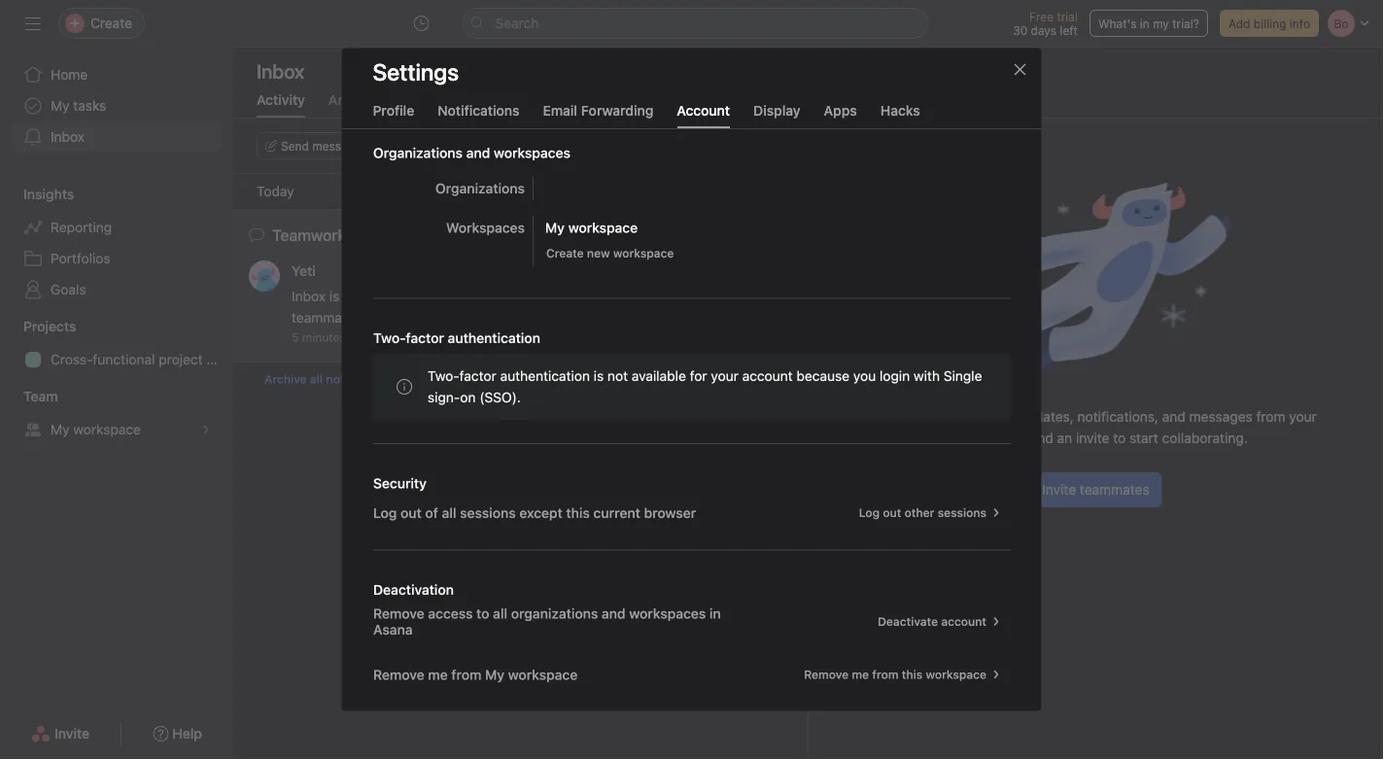 Task type: vqa. For each thing, say whether or not it's contained in the screenshot.
get within Inbox is where you get updates, notifications, and messages from your teammates. Send an invite to start collaborating.
yes



Task type: locate. For each thing, give the bounding box(es) containing it.
workspace right new
[[613, 246, 674, 260]]

deactivate
[[878, 615, 938, 628]]

trial?
[[1173, 17, 1200, 30]]

to up the teammates
[[1113, 430, 1126, 446]]

1 horizontal spatial messages
[[1190, 409, 1253, 425]]

1 vertical spatial an
[[1057, 430, 1073, 446]]

project
[[159, 351, 203, 367]]

two-factor authentication is not available for your account because you login with single sign-on (sso).
[[427, 368, 982, 405]]

0 horizontal spatial log
[[373, 505, 397, 521]]

get inside "inbox is where you get updates, notifications, and messages from your teammates. send an invite to start collaborating."
[[995, 409, 1016, 425]]

remove
[[373, 606, 424, 622], [373, 667, 424, 683], [804, 668, 848, 681]]

sessions inside button
[[937, 506, 986, 520]]

0 vertical spatial in
[[1140, 17, 1150, 30]]

all down minutes
[[310, 372, 323, 386]]

notifications,
[[494, 288, 575, 304], [1078, 409, 1159, 425]]

remove inside "button"
[[804, 668, 848, 681]]

updates, inside "inbox is where you get updates, notifications, and messages from your teammates. send an invite to start collaborating."
[[1019, 409, 1074, 425]]

search button
[[462, 8, 929, 39]]

messages
[[425, 92, 489, 108]]

and
[[466, 145, 490, 161], [579, 288, 603, 304], [1163, 409, 1186, 425], [601, 606, 625, 622]]

1 vertical spatial account
[[941, 615, 986, 628]]

teammates. inside "inbox is where you get updates, notifications, and messages from your teammates. send an invite to start collaborating."
[[944, 430, 1018, 446]]

0 vertical spatial my workspace
[[545, 220, 637, 236]]

1 vertical spatial all
[[441, 505, 456, 521]]

asana
[[373, 622, 412, 638]]

to inside "inbox is where you get updates, notifications, and messages from your teammates. send an invite to start collaborating."
[[1113, 430, 1126, 446]]

2 vertical spatial your
[[1289, 409, 1317, 425]]

you
[[385, 288, 408, 304], [853, 368, 876, 384], [969, 409, 991, 425]]

my workspace link
[[12, 414, 222, 445]]

authentication up (sso).
[[500, 368, 590, 384]]

1 vertical spatial archive
[[264, 372, 307, 386]]

log out other sessions
[[859, 506, 986, 520]]

my workspace down team
[[51, 421, 141, 437]]

me down 'deactivate account' button
[[852, 668, 869, 681]]

0 horizontal spatial an
[[405, 310, 420, 326]]

1 vertical spatial notifications,
[[1078, 409, 1159, 425]]

account left because on the right
[[742, 368, 793, 384]]

from
[[673, 288, 702, 304], [1257, 409, 1286, 425], [451, 667, 481, 683], [872, 668, 898, 681]]

to inside yeti inbox is where you get updates, notifications, and messages from your teammates. send an invite to start collaborating. 5 minutes ago
[[461, 310, 473, 326]]

1 horizontal spatial where
[[927, 409, 965, 425]]

1 horizontal spatial account
[[941, 615, 986, 628]]

messages inside yeti inbox is where you get updates, notifications, and messages from your teammates. send an invite to start collaborating. 5 minutes ago
[[606, 288, 669, 304]]

this down deactivate
[[902, 668, 922, 681]]

workspace down 'deactivate account' button
[[926, 668, 986, 681]]

authentication
[[447, 330, 540, 346], [500, 368, 590, 384]]

0 horizontal spatial my workspace
[[51, 421, 141, 437]]

1 vertical spatial get
[[995, 409, 1016, 425]]

1 horizontal spatial this
[[902, 668, 922, 681]]

1 horizontal spatial collaborating.
[[1162, 430, 1248, 446]]

all right access
[[493, 606, 507, 622]]

organizations for organizations
[[435, 180, 525, 196]]

you down teamwork makes work happen!
[[385, 288, 408, 304]]

invite inside button
[[1043, 482, 1076, 498]]

sessions
[[460, 505, 515, 521], [937, 506, 986, 520]]

2 horizontal spatial you
[[969, 409, 991, 425]]

updates,
[[436, 288, 491, 304], [1019, 409, 1074, 425]]

workspace up new
[[568, 220, 637, 236]]

authentication up the archive all notifications button
[[447, 330, 540, 346]]

0 vertical spatial teammates.
[[292, 310, 365, 326]]

1 horizontal spatial send
[[369, 310, 401, 326]]

1 horizontal spatial invite
[[1043, 482, 1076, 498]]

out left of
[[400, 505, 421, 521]]

teammates.
[[292, 310, 365, 326], [944, 430, 1018, 446]]

1 horizontal spatial workspaces
[[629, 606, 706, 622]]

this
[[566, 505, 589, 521], [902, 668, 922, 681]]

0 horizontal spatial updates,
[[436, 288, 491, 304]]

organizations down profile button
[[373, 145, 462, 161]]

invite
[[424, 310, 457, 326], [1076, 430, 1110, 446]]

0 horizontal spatial archive
[[264, 372, 307, 386]]

0 horizontal spatial notifications,
[[494, 288, 575, 304]]

0 vertical spatial workspaces
[[493, 145, 570, 161]]

factor for two-factor authentication
[[405, 330, 444, 346]]

login
[[879, 368, 910, 384]]

2 vertical spatial is
[[913, 409, 923, 425]]

0 horizontal spatial to
[[461, 310, 473, 326]]

email forwarding button
[[543, 102, 654, 128]]

organizations for organizations and workspaces
[[373, 145, 462, 161]]

0 horizontal spatial messages
[[606, 288, 669, 304]]

send left message
[[281, 139, 309, 153]]

invite up invite teammates
[[1076, 430, 1110, 446]]

0 vertical spatial factor
[[405, 330, 444, 346]]

where inside "inbox is where you get updates, notifications, and messages from your teammates. send an invite to start collaborating."
[[927, 409, 965, 425]]

0 vertical spatial all
[[310, 372, 323, 386]]

log out of all sessions except this current browser
[[373, 505, 696, 521]]

1 horizontal spatial two-
[[427, 368, 459, 384]]

log left other
[[859, 506, 879, 520]]

0 horizontal spatial all
[[310, 372, 323, 386]]

1 horizontal spatial in
[[1140, 17, 1150, 30]]

0 horizontal spatial workspaces
[[493, 145, 570, 161]]

log for log out of all sessions except this current browser
[[373, 505, 397, 521]]

factor
[[405, 330, 444, 346], [459, 368, 496, 384]]

start up two-factor authentication on the top left of page
[[477, 310, 506, 326]]

current
[[593, 505, 640, 521]]

notifications, down create
[[494, 288, 575, 304]]

1 vertical spatial updates,
[[1019, 409, 1074, 425]]

log for log out other sessions
[[859, 506, 879, 520]]

inbox down my tasks
[[51, 129, 85, 145]]

two- inside two-factor authentication is not available for your account because you login with single sign-on (sso).
[[427, 368, 459, 384]]

workspace inside button
[[613, 246, 674, 260]]

is up minutes
[[329, 288, 340, 304]]

inbox down yeti
[[292, 288, 326, 304]]

an up two-factor authentication on the top left of page
[[405, 310, 420, 326]]

for
[[689, 368, 707, 384]]

my tasks
[[51, 98, 106, 114]]

because
[[796, 368, 849, 384]]

send up ago
[[369, 310, 401, 326]]

0 vertical spatial archive
[[329, 92, 377, 108]]

1 horizontal spatial updates,
[[1019, 409, 1074, 425]]

send inside yeti inbox is where you get updates, notifications, and messages from your teammates. send an invite to start collaborating. 5 minutes ago
[[369, 310, 401, 326]]

this right 'except'
[[566, 505, 589, 521]]

billing
[[1254, 17, 1287, 30]]

search
[[495, 15, 539, 31]]

info
[[1290, 17, 1311, 30]]

archive for archive all notifications
[[264, 372, 307, 386]]

messages inside "inbox is where you get updates, notifications, and messages from your teammates. send an invite to start collaborating."
[[1190, 409, 1253, 425]]

archive inside button
[[264, 372, 307, 386]]

workspace down cross-functional project plan link
[[73, 421, 141, 437]]

0 horizontal spatial teammates.
[[292, 310, 365, 326]]

add billing info
[[1229, 17, 1311, 30]]

account inside two-factor authentication is not available for your account because you login with single sign-on (sso).
[[742, 368, 793, 384]]

cross-functional project plan
[[51, 351, 233, 367]]

teammates. down 'single'
[[944, 430, 1018, 446]]

archive down '5'
[[264, 372, 307, 386]]

teammates. inside yeti inbox is where you get updates, notifications, and messages from your teammates. send an invite to start collaborating. 5 minutes ago
[[292, 310, 365, 326]]

notifications, up the teammates
[[1078, 409, 1159, 425]]

send
[[281, 139, 309, 153], [369, 310, 401, 326], [1022, 430, 1054, 446]]

me inside "button"
[[852, 668, 869, 681]]

0 vertical spatial start
[[477, 310, 506, 326]]

my workspace
[[545, 220, 637, 236], [51, 421, 141, 437]]

1 horizontal spatial me
[[852, 668, 869, 681]]

to
[[461, 310, 473, 326], [1113, 430, 1126, 446], [476, 606, 489, 622]]

0 horizontal spatial invite
[[54, 726, 90, 742]]

factor up on
[[459, 368, 496, 384]]

0 vertical spatial an
[[405, 310, 420, 326]]

1 horizontal spatial notifications,
[[1078, 409, 1159, 425]]

sessions left 'except'
[[460, 505, 515, 521]]

hacks
[[881, 102, 920, 118]]

an
[[405, 310, 420, 326], [1057, 430, 1073, 446]]

0 horizontal spatial factor
[[405, 330, 444, 346]]

workspaces
[[493, 145, 570, 161], [629, 606, 706, 622]]

2 horizontal spatial to
[[1113, 430, 1126, 446]]

0 horizontal spatial out
[[400, 505, 421, 521]]

notifications, inside "inbox is where you get updates, notifications, and messages from your teammates. send an invite to start collaborating."
[[1078, 409, 1159, 425]]

out inside button
[[883, 506, 901, 520]]

my left tasks in the top of the page
[[51, 98, 70, 114]]

1 vertical spatial this
[[902, 668, 922, 681]]

what's in my trial? button
[[1090, 10, 1208, 37]]

inbox
[[257, 59, 304, 82], [51, 129, 85, 145], [292, 288, 326, 304], [875, 409, 909, 425]]

updates, up invite teammates
[[1019, 409, 1074, 425]]

two-
[[373, 330, 405, 346], [427, 368, 459, 384]]

inbox inside "inbox is where you get updates, notifications, and messages from your teammates. send an invite to start collaborating."
[[875, 409, 909, 425]]

1 vertical spatial in
[[709, 606, 721, 622]]

1 vertical spatial is
[[593, 368, 603, 384]]

teammates. up minutes
[[292, 310, 365, 326]]

where up ago
[[343, 288, 382, 304]]

portfolios link
[[12, 243, 222, 274]]

remove me from this workspace button
[[795, 661, 1011, 688]]

you left 'login'
[[853, 368, 876, 384]]

1 vertical spatial collaborating.
[[1162, 430, 1248, 446]]

log inside button
[[859, 506, 879, 520]]

0 horizontal spatial in
[[709, 606, 721, 622]]

1 vertical spatial where
[[927, 409, 965, 425]]

0 horizontal spatial two-
[[373, 330, 405, 346]]

is inside yeti inbox is where you get updates, notifications, and messages from your teammates. send an invite to start collaborating. 5 minutes ago
[[329, 288, 340, 304]]

archive all notifications
[[264, 372, 396, 386]]

0 horizontal spatial send
[[281, 139, 309, 153]]

authentication inside two-factor authentication is not available for your account because you login with single sign-on (sso).
[[500, 368, 590, 384]]

1 horizontal spatial start
[[1130, 430, 1159, 446]]

0 horizontal spatial you
[[385, 288, 408, 304]]

sent
[[519, 92, 547, 108]]

teams element
[[0, 379, 233, 449]]

you down 'single'
[[969, 409, 991, 425]]

is
[[329, 288, 340, 304], [593, 368, 603, 384], [913, 409, 923, 425]]

is left not
[[593, 368, 603, 384]]

team button
[[0, 387, 58, 406]]

1 horizontal spatial all
[[441, 505, 456, 521]]

2 horizontal spatial all
[[493, 606, 507, 622]]

invite button
[[19, 717, 102, 752]]

my up create
[[545, 220, 564, 236]]

invite up two-factor authentication on the top left of page
[[424, 310, 457, 326]]

1 vertical spatial invite
[[54, 726, 90, 742]]

from inside "button"
[[872, 668, 898, 681]]

email forwarding
[[543, 102, 654, 118]]

is down with at right
[[913, 409, 923, 425]]

my down team
[[51, 421, 70, 437]]

remove inside remove access to all organizations and workspaces in asana
[[373, 606, 424, 622]]

0 vertical spatial collaborating.
[[510, 310, 596, 326]]

1 vertical spatial teammates.
[[944, 430, 1018, 446]]

1 horizontal spatial invite
[[1076, 430, 1110, 446]]

0 vertical spatial messages
[[606, 288, 669, 304]]

in
[[1140, 17, 1150, 30], [709, 606, 721, 622]]

an up invite teammates
[[1057, 430, 1073, 446]]

1 horizontal spatial factor
[[459, 368, 496, 384]]

archive
[[329, 92, 377, 108], [264, 372, 307, 386]]

inbox down 'login'
[[875, 409, 909, 425]]

to right access
[[476, 606, 489, 622]]

0 horizontal spatial me
[[428, 667, 447, 683]]

0 vertical spatial get
[[412, 288, 432, 304]]

you inside yeti inbox is where you get updates, notifications, and messages from your teammates. send an invite to start collaborating. 5 minutes ago
[[385, 288, 408, 304]]

all inside remove access to all organizations and workspaces in asana
[[493, 606, 507, 622]]

1 vertical spatial you
[[853, 368, 876, 384]]

my workspace up new
[[545, 220, 637, 236]]

collaborating. inside yeti inbox is where you get updates, notifications, and messages from your teammates. send an invite to start collaborating. 5 minutes ago
[[510, 310, 596, 326]]

0 vertical spatial two-
[[373, 330, 405, 346]]

insights button
[[0, 185, 74, 204]]

1 horizontal spatial get
[[995, 409, 1016, 425]]

0 horizontal spatial invite
[[424, 310, 457, 326]]

1 vertical spatial two-
[[427, 368, 459, 384]]

an inside "inbox is where you get updates, notifications, and messages from your teammates. send an invite to start collaborating."
[[1057, 430, 1073, 446]]

remove access to all organizations and workspaces in asana
[[373, 606, 721, 638]]

activity link
[[257, 92, 305, 118]]

organizations
[[511, 606, 598, 622]]

0 horizontal spatial where
[[343, 288, 382, 304]]

2 vertical spatial you
[[969, 409, 991, 425]]

0 vertical spatial updates,
[[436, 288, 491, 304]]

0 horizontal spatial get
[[412, 288, 432, 304]]

organizations down 'organizations and workspaces'
[[435, 180, 525, 196]]

two- up sign- on the left of page
[[427, 368, 459, 384]]

1 vertical spatial authentication
[[500, 368, 590, 384]]

workspace down remove access to all organizations and workspaces in asana
[[508, 667, 577, 683]]

teamwork
[[272, 226, 346, 245]]

log
[[373, 505, 397, 521], [859, 506, 879, 520]]

your
[[706, 288, 734, 304], [711, 368, 738, 384], [1289, 409, 1317, 425]]

log down security
[[373, 505, 397, 521]]

start up the teammates
[[1130, 430, 1159, 446]]

factor up sign- on the left of page
[[405, 330, 444, 346]]

1 vertical spatial organizations
[[435, 180, 525, 196]]

0 horizontal spatial is
[[329, 288, 340, 304]]

portfolios
[[51, 250, 110, 266]]

2 horizontal spatial send
[[1022, 430, 1054, 446]]

me
[[428, 667, 447, 683], [852, 668, 869, 681]]

1 vertical spatial your
[[711, 368, 738, 384]]

yeti inbox is where you get updates, notifications, and messages from your teammates. send an invite to start collaborating. 5 minutes ago
[[292, 263, 737, 344]]

2 vertical spatial all
[[493, 606, 507, 622]]

factor inside two-factor authentication is not available for your account because you login with single sign-on (sso).
[[459, 368, 496, 384]]

1 horizontal spatial out
[[883, 506, 901, 520]]

updates, up two-factor authentication on the top left of page
[[436, 288, 491, 304]]

sessions right other
[[937, 506, 986, 520]]

1 vertical spatial workspaces
[[629, 606, 706, 622]]

home
[[51, 67, 88, 83]]

0 vertical spatial organizations
[[373, 145, 462, 161]]

1 horizontal spatial sessions
[[937, 506, 986, 520]]

two- right ago
[[373, 330, 405, 346]]

1 horizontal spatial an
[[1057, 430, 1073, 446]]

to up two-factor authentication on the top left of page
[[461, 310, 473, 326]]

invite inside 'button'
[[54, 726, 90, 742]]

send up invite teammates
[[1022, 430, 1054, 446]]

archive up message
[[329, 92, 377, 108]]

0 vertical spatial authentication
[[447, 330, 540, 346]]

account right deactivate
[[941, 615, 986, 628]]

0 vertical spatial invite
[[1043, 482, 1076, 498]]

two- for two-factor authentication
[[373, 330, 405, 346]]

remove for remove access to all organizations and workspaces in asana
[[373, 606, 424, 622]]

all right of
[[441, 505, 456, 521]]

2 vertical spatial to
[[476, 606, 489, 622]]

archive link
[[329, 92, 377, 118]]

1 horizontal spatial you
[[853, 368, 876, 384]]

1 vertical spatial send
[[369, 310, 401, 326]]

all
[[310, 372, 323, 386], [441, 505, 456, 521], [493, 606, 507, 622]]

email
[[543, 102, 578, 118]]

invite for invite
[[54, 726, 90, 742]]

other
[[904, 506, 934, 520]]

0 vertical spatial you
[[385, 288, 408, 304]]

0 vertical spatial send
[[281, 139, 309, 153]]

0 vertical spatial notifications,
[[494, 288, 575, 304]]

insights element
[[0, 177, 233, 309]]

1 horizontal spatial teammates.
[[944, 430, 1018, 446]]

1 horizontal spatial archive
[[329, 92, 377, 108]]

1 vertical spatial my workspace
[[51, 421, 141, 437]]

out left other
[[883, 506, 901, 520]]

what's in my trial?
[[1099, 17, 1200, 30]]

me down access
[[428, 667, 447, 683]]

where down 'single'
[[927, 409, 965, 425]]



Task type: describe. For each thing, give the bounding box(es) containing it.
5
[[292, 331, 299, 344]]

i've
[[493, 92, 516, 108]]

log out other sessions button
[[850, 499, 1011, 526]]

browser
[[644, 505, 696, 521]]

out for other
[[883, 506, 901, 520]]

free trial 30 days left
[[1013, 10, 1078, 37]]

yeti
[[292, 263, 316, 279]]

teammates
[[1080, 482, 1150, 498]]

in inside remove access to all organizations and workspaces in asana
[[709, 606, 721, 622]]

workspaces
[[446, 220, 525, 236]]

all for security
[[441, 505, 456, 521]]

my inside global element
[[51, 98, 70, 114]]

from inside "inbox is where you get updates, notifications, and messages from your teammates. send an invite to start collaborating."
[[1257, 409, 1286, 425]]

remove for remove me from my workspace
[[373, 667, 424, 683]]

cross-functional project plan link
[[12, 344, 233, 375]]

me for this
[[852, 668, 869, 681]]

left
[[1060, 23, 1078, 37]]

my inside teams 'element'
[[51, 421, 70, 437]]

functional
[[93, 351, 155, 367]]

collaborating. inside "inbox is where you get updates, notifications, and messages from your teammates. send an invite to start collaborating."
[[1162, 430, 1248, 446]]

remove for remove me from this workspace
[[804, 668, 848, 681]]

inbox inside global element
[[51, 129, 85, 145]]

account
[[677, 102, 730, 118]]

this inside remove me from this workspace "button"
[[902, 668, 922, 681]]

archive for archive
[[329, 92, 377, 108]]

messages i've sent link
[[425, 92, 547, 118]]

with
[[913, 368, 940, 384]]

invite teammates button
[[1030, 472, 1162, 507]]

your inside "inbox is where you get updates, notifications, and messages from your teammates. send an invite to start collaborating."
[[1289, 409, 1317, 425]]

all for deactivation
[[493, 606, 507, 622]]

from inside yeti inbox is where you get updates, notifications, and messages from your teammates. send an invite to start collaborating. 5 minutes ago
[[673, 288, 702, 304]]

0 vertical spatial this
[[566, 505, 589, 521]]

(sso).
[[479, 389, 520, 405]]

settings
[[373, 58, 459, 85]]

inbox inside yeti inbox is where you get updates, notifications, and messages from your teammates. send an invite to start collaborating. 5 minutes ago
[[292, 288, 326, 304]]

my down remove access to all organizations and workspaces in asana
[[485, 667, 504, 683]]

invite inside yeti inbox is where you get updates, notifications, and messages from your teammates. send an invite to start collaborating. 5 minutes ago
[[424, 310, 457, 326]]

send inside "inbox is where you get updates, notifications, and messages from your teammates. send an invite to start collaborating."
[[1022, 430, 1054, 446]]

1 horizontal spatial my workspace
[[545, 220, 637, 236]]

notifications
[[438, 102, 520, 118]]

all inside button
[[310, 372, 323, 386]]

not
[[607, 368, 628, 384]]

you inside "inbox is where you get updates, notifications, and messages from your teammates. send an invite to start collaborating."
[[969, 409, 991, 425]]

an inside yeti inbox is where you get updates, notifications, and messages from your teammates. send an invite to start collaborating. 5 minutes ago
[[405, 310, 420, 326]]

inbox link
[[12, 122, 222, 153]]

insights
[[23, 186, 74, 202]]

apps
[[824, 102, 857, 118]]

create new workspace
[[546, 246, 674, 260]]

inbox up activity
[[257, 59, 304, 82]]

profile button
[[373, 102, 414, 128]]

projects button
[[0, 317, 76, 336]]

your inside two-factor authentication is not available for your account because you login with single sign-on (sso).
[[711, 368, 738, 384]]

remove me from my workspace
[[373, 667, 577, 683]]

add
[[1229, 17, 1251, 30]]

projects element
[[0, 309, 233, 379]]

team
[[23, 388, 58, 404]]

is inside "inbox is where you get updates, notifications, and messages from your teammates. send an invite to start collaborating."
[[913, 409, 923, 425]]

workspace inside "button"
[[926, 668, 986, 681]]

and inside "inbox is where you get updates, notifications, and messages from your teammates. send an invite to start collaborating."
[[1163, 409, 1186, 425]]

sign-
[[427, 389, 460, 405]]

work happen!
[[401, 226, 499, 245]]

you inside two-factor authentication is not available for your account because you login with single sign-on (sso).
[[853, 368, 876, 384]]

notifications
[[326, 372, 396, 386]]

message
[[312, 139, 361, 153]]

display button
[[754, 102, 801, 128]]

me for my
[[428, 667, 447, 683]]

remove me from this workspace
[[804, 668, 986, 681]]

and inside remove access to all organizations and workspaces in asana
[[601, 606, 625, 622]]

profile
[[373, 102, 414, 118]]

global element
[[0, 48, 233, 164]]

new
[[587, 246, 610, 260]]

to inside remove access to all organizations and workspaces in asana
[[476, 606, 489, 622]]

start inside "inbox is where you get updates, notifications, and messages from your teammates. send an invite to start collaborating."
[[1130, 430, 1159, 446]]

in inside button
[[1140, 17, 1150, 30]]

goals link
[[12, 274, 222, 305]]

your inside yeti inbox is where you get updates, notifications, and messages from your teammates. send an invite to start collaborating. 5 minutes ago
[[706, 288, 734, 304]]

minutes
[[302, 331, 346, 344]]

add billing info button
[[1220, 10, 1319, 37]]

close image
[[1013, 62, 1028, 77]]

home link
[[12, 59, 222, 90]]

my tasks link
[[12, 90, 222, 122]]

security
[[373, 475, 426, 491]]

inbox is where you get updates, notifications, and messages from your teammates. send an invite to start collaborating.
[[875, 409, 1317, 446]]

days
[[1031, 23, 1057, 37]]

authentication for two-factor authentication
[[447, 330, 540, 346]]

account button
[[677, 102, 730, 128]]

notifications, inside yeti inbox is where you get updates, notifications, and messages from your teammates. send an invite to start collaborating. 5 minutes ago
[[494, 288, 575, 304]]

two-factor authentication
[[373, 330, 540, 346]]

tasks
[[73, 98, 106, 114]]

two- for two-factor authentication is not available for your account because you login with single sign-on (sso).
[[427, 368, 459, 384]]

reporting link
[[12, 212, 222, 243]]

create
[[546, 246, 583, 260]]

get inside yeti inbox is where you get updates, notifications, and messages from your teammates. send an invite to start collaborating. 5 minutes ago
[[412, 288, 432, 304]]

send inside button
[[281, 139, 309, 153]]

account inside button
[[941, 615, 986, 628]]

notifications button
[[438, 102, 520, 128]]

updates, inside yeti inbox is where you get updates, notifications, and messages from your teammates. send an invite to start collaborating. 5 minutes ago
[[436, 288, 491, 304]]

apps button
[[824, 102, 857, 128]]

my
[[1153, 17, 1169, 30]]

workspace inside teams 'element'
[[73, 421, 141, 437]]

is inside two-factor authentication is not available for your account because you login with single sign-on (sso).
[[593, 368, 603, 384]]

organizations and workspaces
[[373, 145, 570, 161]]

factor for two-factor authentication is not available for your account because you login with single sign-on (sso).
[[459, 368, 496, 384]]

my workspace inside teams 'element'
[[51, 421, 141, 437]]

except
[[519, 505, 562, 521]]

0 horizontal spatial sessions
[[460, 505, 515, 521]]

invite inside "inbox is where you get updates, notifications, and messages from your teammates. send an invite to start collaborating."
[[1076, 430, 1110, 446]]

hacks button
[[881, 102, 920, 128]]

today
[[257, 183, 294, 199]]

workspaces inside remove access to all organizations and workspaces in asana
[[629, 606, 706, 622]]

search list box
[[462, 8, 929, 39]]

of
[[425, 505, 438, 521]]

deactivation
[[373, 582, 453, 598]]

messages i've sent
[[425, 92, 547, 108]]

send message
[[281, 139, 361, 153]]

free
[[1030, 10, 1054, 23]]

single
[[943, 368, 982, 384]]

what's
[[1099, 17, 1137, 30]]

display
[[754, 102, 801, 118]]

invite teammates
[[1043, 482, 1150, 498]]

send message button
[[257, 132, 370, 159]]

goals
[[51, 281, 86, 297]]

create new workspace button
[[537, 240, 682, 267]]

where inside yeti inbox is where you get updates, notifications, and messages from your teammates. send an invite to start collaborating. 5 minutes ago
[[343, 288, 382, 304]]

invite for invite teammates
[[1043, 482, 1076, 498]]

deactivate account
[[878, 615, 986, 628]]

reporting
[[51, 219, 112, 235]]

activity
[[257, 92, 305, 108]]

deactivate account button
[[869, 608, 1011, 635]]

and inside yeti inbox is where you get updates, notifications, and messages from your teammates. send an invite to start collaborating. 5 minutes ago
[[579, 288, 603, 304]]

hide sidebar image
[[25, 16, 41, 31]]

makes
[[350, 226, 397, 245]]

authentication for two-factor authentication is not available for your account because you login with single sign-on (sso).
[[500, 368, 590, 384]]

out for of
[[400, 505, 421, 521]]

projects
[[23, 318, 76, 334]]

access
[[428, 606, 472, 622]]

start inside yeti inbox is where you get updates, notifications, and messages from your teammates. send an invite to start collaborating. 5 minutes ago
[[477, 310, 506, 326]]



